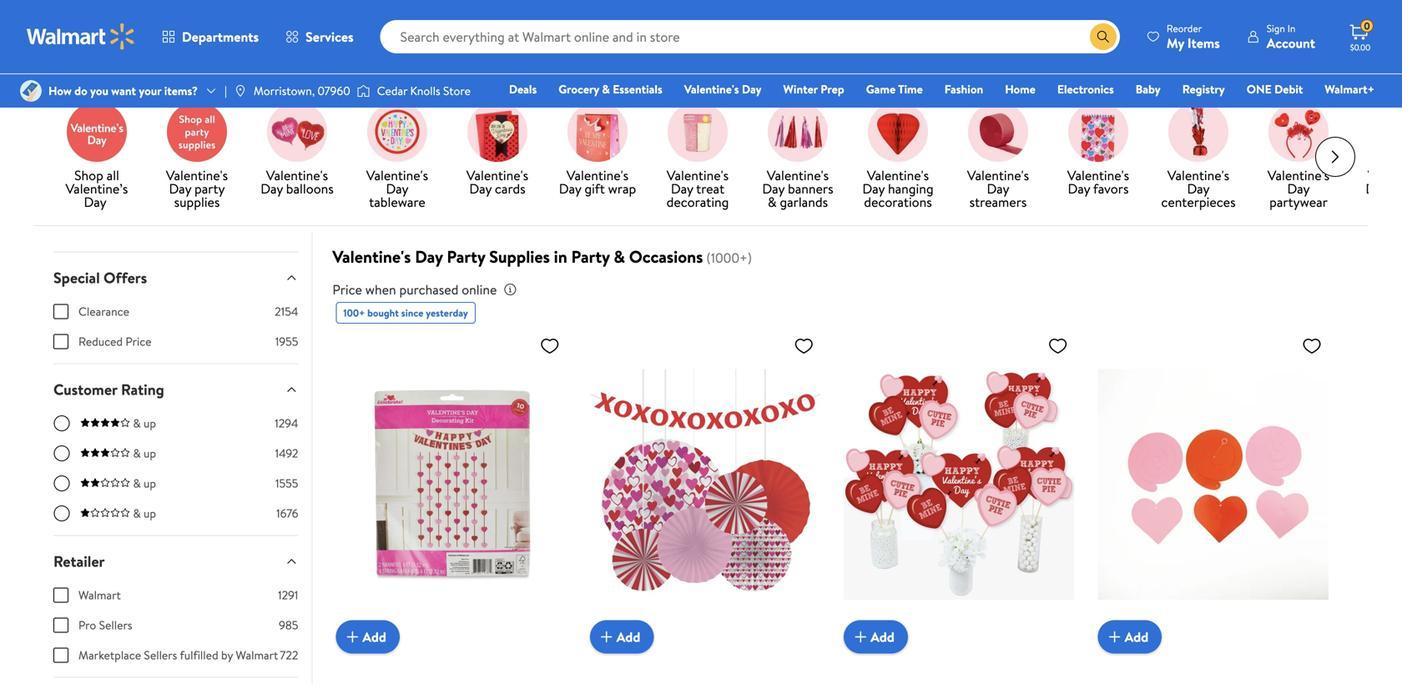 Task type: describe. For each thing, give the bounding box(es) containing it.
fulfilled
[[180, 648, 218, 664]]

walmart+ link
[[1318, 80, 1383, 98]]

985
[[279, 617, 298, 634]]

& up for 1492
[[133, 445, 156, 462]]

winter prep link
[[776, 80, 852, 98]]

$0.00
[[1351, 42, 1371, 53]]

valentine's day centerpieces
[[1162, 166, 1236, 211]]

valentine's for tableware
[[366, 166, 428, 185]]

show less button
[[40, 212, 118, 238]]

tableware
[[369, 193, 426, 211]]

4 out of 5 stars and up, 1294 items radio
[[53, 415, 70, 432]]

1955
[[275, 334, 298, 350]]

cedar knolls store
[[377, 83, 471, 99]]

prep
[[821, 81, 845, 97]]

valentine's day partywear image
[[1269, 102, 1329, 162]]

valentine's day favors
[[1068, 166, 1130, 198]]

add button for big dot of happiness conversation hearts - valentine's day party centerpiece sticks - table toppers - set of 15 image at the right
[[844, 621, 908, 654]]

sort by |
[[1172, 52, 1223, 70]]

next slide for chipmodulewithimages list image
[[1316, 137, 1356, 177]]

valentine's day favors image
[[1069, 102, 1129, 162]]

sign in to add to favorites list, big dot of happiness conversation hearts - valentine's day party centerpiece sticks - table toppers - set of 15 image
[[1048, 336, 1068, 357]]

1294
[[275, 415, 298, 432]]

shop all valentine's day
[[66, 166, 128, 211]]

items?
[[164, 83, 198, 99]]

customer
[[53, 380, 117, 400]]

store
[[99, 53, 125, 69]]

day for hanging
[[863, 180, 885, 198]]

winter prep
[[784, 81, 845, 97]]

since
[[401, 306, 424, 320]]

home link
[[998, 80, 1044, 98]]

valentine's day centerpieces image
[[1169, 102, 1229, 162]]

day for balloons
[[261, 180, 283, 198]]

1291
[[278, 587, 298, 604]]

3 out of 5 stars and up, 1492 items radio
[[53, 445, 70, 462]]

home
[[1005, 81, 1036, 97]]

valentine's day treat decorating link
[[655, 102, 741, 212]]

retailer button
[[40, 536, 312, 587]]

(1000+)
[[707, 249, 752, 267]]

valentine's day centerpieces link
[[1155, 102, 1242, 212]]

day for tableware
[[386, 180, 409, 198]]

baby
[[1136, 81, 1161, 97]]

valentine's for favors
[[1068, 166, 1130, 185]]

valentine's day red and pink happy valentine's day decoration kit, 10 pieces, by way to celebrate image
[[336, 329, 567, 641]]

valentine's day banners & garlands image
[[768, 102, 828, 162]]

valentine's day xoxo banner and paper fan decor kit by way to celebrate image
[[590, 329, 821, 641]]

morristown, 07960
[[254, 83, 350, 99]]

customer rating
[[53, 380, 164, 400]]

add to cart image for big dot of happiness conversation hearts - valentine's day party centerpiece sticks - table toppers - set of 15 image at the right
[[851, 628, 871, 648]]

valentine's day cards image
[[468, 102, 528, 162]]

account
[[1267, 34, 1316, 52]]

valentine's for cards
[[467, 166, 529, 185]]

game time
[[866, 81, 923, 97]]

valentine's day favors link
[[1055, 102, 1142, 199]]

gift
[[585, 180, 605, 198]]

valentine's for streamers
[[968, 166, 1029, 185]]

one debit
[[1247, 81, 1304, 97]]

sign
[[1267, 21, 1286, 35]]

valentine's day tableware link
[[354, 102, 441, 212]]

add for valentine's day xoxo banner and paper fan decor kit by way to celebrate image
[[617, 628, 641, 647]]

valentine's day link
[[677, 80, 769, 98]]

day for streamers
[[987, 180, 1010, 198]]

special offers group
[[53, 304, 298, 364]]

add for the "valentine's day red and pink happy valentine's day decoration kit, 10 pieces, by way to celebrate" image
[[363, 628, 387, 647]]

search icon image
[[1097, 30, 1110, 43]]

how
[[48, 83, 72, 99]]

valentine's day balloons image
[[267, 102, 327, 162]]

services button
[[272, 17, 367, 57]]

valentine's day hanging decorations image
[[868, 102, 928, 162]]

valentine's day balloons link
[[254, 102, 341, 199]]

up for 1492
[[144, 445, 156, 462]]

grocery & essentials
[[559, 81, 663, 97]]

valentine's day hanging decorations link
[[855, 102, 942, 212]]

grocery & essentials link
[[551, 80, 670, 98]]

sellers for marketplace
[[144, 648, 177, 664]]

add for 3 paper danglers, way to celebrate, paper material, red and pink color, 5.8 inch image
[[1125, 628, 1149, 647]]

reorder
[[1167, 21, 1202, 35]]

valentine's day banners & garlands
[[763, 166, 834, 211]]

day for treat
[[671, 180, 693, 198]]

722
[[280, 648, 298, 664]]

game time link
[[859, 80, 931, 98]]

add to cart image for the "valentine's day red and pink happy valentine's day decoration kit, 10 pieces, by way to celebrate" image
[[343, 628, 363, 648]]

valentine's day balloons
[[261, 166, 334, 198]]

centerpieces
[[1162, 193, 1236, 211]]

valentine's day treat decorating image
[[668, 102, 728, 162]]

reduced
[[78, 334, 123, 350]]

valentine's day tableware
[[366, 166, 428, 211]]

valentine's day tableware image
[[367, 102, 427, 162]]

special offers tab
[[40, 253, 312, 304]]

sign in to add to favorites list, valentine's day xoxo banner and paper fan decor kit by way to celebrate image
[[794, 336, 814, 357]]

price inside special offers group
[[126, 334, 152, 350]]

sign in account
[[1267, 21, 1316, 52]]

departments
[[182, 28, 259, 46]]

valentine's for balloons
[[266, 166, 328, 185]]

supplies
[[174, 193, 220, 211]]

streamers
[[970, 193, 1027, 211]]

wrap
[[608, 180, 636, 198]]

1 vertical spatial walmart
[[236, 648, 278, 664]]

show
[[53, 217, 81, 233]]

day for favors
[[1068, 180, 1091, 198]]

banners
[[788, 180, 834, 198]]

1 party from the left
[[447, 245, 485, 268]]

special
[[53, 268, 100, 289]]

| inside sort and filter section element
[[1221, 52, 1223, 70]]

registry link
[[1175, 80, 1233, 98]]

& up for 1676
[[133, 506, 156, 522]]

valentine's day banners & garlands link
[[755, 102, 842, 212]]

valentine's for partywear
[[1268, 166, 1330, 185]]

valentine's day party supplies link
[[154, 102, 240, 212]]

reorder my items
[[1167, 21, 1220, 52]]

in-store
[[85, 53, 125, 69]]

when
[[365, 281, 396, 299]]

up for 1555
[[144, 476, 156, 492]]

deals
[[509, 81, 537, 97]]

in-
[[85, 53, 99, 69]]

day inside shop all valentine's day
[[84, 193, 107, 211]]

bought
[[367, 306, 399, 320]]

you
[[90, 83, 108, 99]]

add to cart image for valentine's day xoxo banner and paper fan decor kit by way to celebrate image
[[597, 628, 617, 648]]

sort
[[1172, 52, 1197, 70]]

cedar
[[377, 83, 408, 99]]

valentine's day party supplies in party & occasions (1000+)
[[333, 245, 752, 268]]

1555
[[275, 476, 298, 492]]

none checkbox inside 'retailer' group
[[53, 648, 68, 663]]

favors
[[1094, 180, 1129, 198]]

shop all valentine's day link
[[53, 102, 140, 212]]

special offers button
[[40, 253, 312, 304]]

valentine's up valentine's day treat decorating image at top
[[684, 81, 739, 97]]

retailer
[[53, 552, 105, 572]]

time
[[898, 81, 923, 97]]

valentine's day streamers link
[[955, 102, 1042, 212]]

day for party
[[415, 245, 443, 268]]

special offers
[[53, 268, 147, 289]]

Search search field
[[380, 20, 1120, 53]]

electronics link
[[1050, 80, 1122, 98]]



Task type: locate. For each thing, give the bounding box(es) containing it.
1 add to cart image from the left
[[597, 628, 617, 648]]

day for centerpieces
[[1188, 180, 1210, 198]]

day for banners
[[763, 180, 785, 198]]

sellers
[[99, 617, 132, 634], [144, 648, 177, 664]]

valentine's day
[[684, 81, 762, 97]]

0 horizontal spatial add to cart image
[[597, 628, 617, 648]]

customer rating button
[[40, 365, 312, 415]]

shop all valentine's day image
[[67, 102, 127, 162]]

online
[[462, 281, 497, 299]]

1 vertical spatial sellers
[[144, 648, 177, 664]]

day up purchased
[[415, 245, 443, 268]]

valentine's up when
[[333, 245, 411, 268]]

hanging
[[888, 180, 934, 198]]

4 up from the top
[[144, 506, 156, 522]]

day inside the valentine's day favors
[[1068, 180, 1091, 198]]

3 add from the left
[[871, 628, 895, 647]]

legal information image
[[504, 283, 517, 296]]

day inside the 'valentine's day centerpieces'
[[1188, 180, 1210, 198]]

winter
[[784, 81, 818, 97]]

retailer tab
[[40, 536, 312, 587]]

day left party
[[169, 180, 191, 198]]

up
[[144, 415, 156, 432], [144, 445, 156, 462], [144, 476, 156, 492], [144, 506, 156, 522]]

day left treat
[[671, 180, 693, 198]]

up for 1676
[[144, 506, 156, 522]]

add button for 3 paper danglers, way to celebrate, paper material, red and pink color, 5.8 inch image
[[1098, 621, 1162, 654]]

by right sort
[[1200, 52, 1214, 70]]

day inside valentine's day cards
[[469, 180, 492, 198]]

pro
[[78, 617, 96, 634]]

day left banners
[[763, 180, 785, 198]]

add to cart image
[[597, 628, 617, 648], [1105, 628, 1125, 648]]

1 horizontal spatial by
[[1200, 52, 1214, 70]]

0 horizontal spatial add to cart image
[[343, 628, 363, 648]]

how do you want your items?
[[48, 83, 198, 99]]

valentine's inside the 'valentine's day centerpieces'
[[1168, 166, 1230, 185]]

Walmart Site-Wide search field
[[380, 20, 1120, 53]]

valentine's for treat
[[667, 166, 729, 185]]

add button for the "valentine's day red and pink happy valentine's day decoration kit, 10 pieces, by way to celebrate" image
[[336, 621, 400, 654]]

add to cart image for 3 paper danglers, way to celebrate, paper material, red and pink color, 5.8 inch image
[[1105, 628, 1125, 648]]

walmart image
[[27, 23, 135, 50]]

|
[[1221, 52, 1223, 70], [225, 83, 227, 99]]

day inside valentine's day link
[[742, 81, 762, 97]]

& up for 1294
[[133, 415, 156, 432]]

0 horizontal spatial  image
[[234, 84, 247, 98]]

add
[[363, 628, 387, 647], [617, 628, 641, 647], [871, 628, 895, 647], [1125, 628, 1149, 647]]

1 & up from the top
[[133, 415, 156, 432]]

valent link
[[1356, 102, 1403, 199]]

valentine's day gift wrap image
[[568, 102, 628, 162]]

1 add from the left
[[363, 628, 387, 647]]

None checkbox
[[53, 304, 68, 319], [53, 334, 68, 349], [53, 588, 68, 603], [53, 618, 68, 633], [53, 304, 68, 319], [53, 334, 68, 349], [53, 588, 68, 603], [53, 618, 68, 633]]

valentine's for party
[[333, 245, 411, 268]]

1 horizontal spatial  image
[[357, 83, 370, 99]]

2 add to cart image from the left
[[1105, 628, 1125, 648]]

1 vertical spatial price
[[126, 334, 152, 350]]

& up for 1555
[[133, 476, 156, 492]]

4 add button from the left
[[1098, 621, 1162, 654]]

valentine's day hanging decorations
[[863, 166, 934, 211]]

day for gift
[[559, 180, 581, 198]]

valentine's up supplies
[[166, 166, 228, 185]]

day for partywear
[[1288, 180, 1310, 198]]

2 party from the left
[[572, 245, 610, 268]]

day
[[742, 81, 762, 97], [169, 180, 191, 198], [261, 180, 283, 198], [386, 180, 409, 198], [469, 180, 492, 198], [559, 180, 581, 198], [671, 180, 693, 198], [763, 180, 785, 198], [863, 180, 885, 198], [987, 180, 1010, 198], [1068, 180, 1091, 198], [1188, 180, 1210, 198], [1288, 180, 1310, 198], [84, 193, 107, 211], [415, 245, 443, 268]]

show less
[[53, 217, 105, 233]]

shop
[[74, 166, 103, 185]]

items
[[1188, 34, 1220, 52]]

walmart up pro sellers
[[78, 587, 121, 604]]

3 & up from the top
[[133, 476, 156, 492]]

party
[[447, 245, 485, 268], [572, 245, 610, 268]]

debit
[[1275, 81, 1304, 97]]

baby link
[[1129, 80, 1169, 98]]

day for cards
[[469, 180, 492, 198]]

3 up from the top
[[144, 476, 156, 492]]

valentine's day gift wrap
[[559, 166, 636, 198]]

tab
[[40, 678, 312, 685]]

price right reduced
[[126, 334, 152, 350]]

0 horizontal spatial sellers
[[99, 617, 132, 634]]

day left 'gift'
[[559, 180, 581, 198]]

by inside 'retailer' group
[[221, 648, 233, 664]]

 image for cedar knolls store
[[357, 83, 370, 99]]

valentine's for banners
[[767, 166, 829, 185]]

0 horizontal spatial by
[[221, 648, 233, 664]]

1 horizontal spatial add to cart image
[[851, 628, 871, 648]]

customer rating option group
[[53, 415, 298, 536]]

knolls
[[410, 83, 441, 99]]

0 vertical spatial walmart
[[78, 587, 121, 604]]

1 horizontal spatial party
[[572, 245, 610, 268]]

&
[[602, 81, 610, 97], [768, 193, 777, 211], [614, 245, 625, 268], [133, 415, 141, 432], [133, 445, 141, 462], [133, 476, 141, 492], [133, 506, 141, 522]]

less
[[83, 217, 105, 233]]

2 add to cart image from the left
[[851, 628, 871, 648]]

party right the in
[[572, 245, 610, 268]]

1 out of 5 stars and up, 1676 items radio
[[53, 506, 70, 522]]

1 horizontal spatial |
[[1221, 52, 1223, 70]]

day inside the valentine's day banners & garlands
[[763, 180, 785, 198]]

valentine's for centerpieces
[[1168, 166, 1230, 185]]

retailer group
[[53, 587, 298, 678]]

add to cart image
[[343, 628, 363, 648], [851, 628, 871, 648]]

 image for morristown, 07960
[[234, 84, 247, 98]]

clearance
[[78, 304, 129, 320]]

valentine's up the decorating
[[667, 166, 729, 185]]

valentine's up tableware
[[366, 166, 428, 185]]

1 up from the top
[[144, 415, 156, 432]]

add button for valentine's day xoxo banner and paper fan decor kit by way to celebrate image
[[590, 621, 654, 654]]

100+
[[343, 306, 365, 320]]

day left cards
[[469, 180, 492, 198]]

3 paper danglers, way to celebrate, paper material, red and pink color, 5.8 inch image
[[1098, 329, 1329, 641]]

0 horizontal spatial walmart
[[78, 587, 121, 604]]

all
[[107, 166, 119, 185]]

services
[[306, 28, 354, 46]]

day inside valentine's day hanging decorations
[[863, 180, 885, 198]]

2154
[[275, 304, 298, 320]]

purchased
[[399, 281, 459, 299]]

valentine's day cards
[[467, 166, 529, 198]]

day left favors
[[1068, 180, 1091, 198]]

marketplace
[[78, 648, 141, 664]]

day down valentine's day streamers image
[[987, 180, 1010, 198]]

price up 100+
[[333, 281, 362, 299]]

0 vertical spatial by
[[1200, 52, 1214, 70]]

valentine's inside valentine's day treat decorating
[[667, 166, 729, 185]]

1 horizontal spatial sellers
[[144, 648, 177, 664]]

 image
[[20, 80, 42, 102]]

valentine's day party supplies image
[[167, 102, 227, 162]]

valentine's up centerpieces
[[1168, 166, 1230, 185]]

valentine's day streamers image
[[968, 102, 1029, 162]]

rating
[[121, 380, 164, 400]]

valentine's day cards link
[[454, 102, 541, 199]]

& inside grocery & essentials link
[[602, 81, 610, 97]]

day inside valentine's day partywear
[[1288, 180, 1310, 198]]

day inside valentine's day party supplies
[[169, 180, 191, 198]]

1 horizontal spatial walmart
[[236, 648, 278, 664]]

 image left cedar
[[357, 83, 370, 99]]

None checkbox
[[53, 648, 68, 663]]

day for party
[[169, 180, 191, 198]]

1 vertical spatial |
[[225, 83, 227, 99]]

big dot of happiness conversation hearts - valentine's day party centerpiece sticks - table toppers - set of 15 image
[[844, 329, 1075, 641]]

treat
[[696, 180, 725, 198]]

 image
[[357, 83, 370, 99], [234, 84, 247, 98]]

sign in to add to favorites list, 3 paper danglers, way to celebrate, paper material, red and pink color, 5.8 inch image
[[1302, 336, 1322, 357]]

1 horizontal spatial add to cart image
[[1105, 628, 1125, 648]]

valentine's up partywear
[[1268, 166, 1330, 185]]

valentine's inside valentine's day gift wrap
[[567, 166, 629, 185]]

departments button
[[149, 17, 272, 57]]

registry
[[1183, 81, 1225, 97]]

add for big dot of happiness conversation hearts - valentine's day party centerpiece sticks - table toppers - set of 15 image at the right
[[871, 628, 895, 647]]

in
[[1288, 21, 1296, 35]]

4 & up from the top
[[133, 506, 156, 522]]

game
[[866, 81, 896, 97]]

valentine's up garlands on the top of page
[[767, 166, 829, 185]]

by right fulfilled
[[221, 648, 233, 664]]

day left balloons
[[261, 180, 283, 198]]

2 up from the top
[[144, 445, 156, 462]]

day left "hanging" on the right
[[863, 180, 885, 198]]

1 add to cart image from the left
[[343, 628, 363, 648]]

day inside valentine's day streamers
[[987, 180, 1010, 198]]

valentine's up decorations
[[867, 166, 929, 185]]

reduced price
[[78, 334, 152, 350]]

yesterday
[[426, 306, 468, 320]]

1 add button from the left
[[336, 621, 400, 654]]

day inside valentine's day treat decorating
[[671, 180, 693, 198]]

decorating
[[667, 193, 729, 211]]

walmart+
[[1325, 81, 1375, 97]]

your
[[139, 83, 161, 99]]

day down "valentine's day partywear" image
[[1288, 180, 1310, 198]]

day inside valentine's day tableware
[[386, 180, 409, 198]]

1 vertical spatial by
[[221, 648, 233, 664]]

sellers right the pro
[[99, 617, 132, 634]]

sign in to add to favorites list, valentine's day red and pink happy valentine's day decoration kit, 10 pieces, by way to celebrate image
[[540, 336, 560, 357]]

one
[[1247, 81, 1272, 97]]

day down valentine's day centerpieces image
[[1188, 180, 1210, 198]]

valentine's day treat decorating
[[667, 166, 729, 211]]

| right items?
[[225, 83, 227, 99]]

valentine's down valentine's day balloons image in the top left of the page
[[266, 166, 328, 185]]

sellers for pro
[[99, 617, 132, 634]]

valent
[[1366, 166, 1403, 198]]

sellers left fulfilled
[[144, 648, 177, 664]]

valentine's up streamers
[[968, 166, 1029, 185]]

by inside sort and filter section element
[[1200, 52, 1214, 70]]

valentine's inside the valentine's day banners & garlands
[[767, 166, 829, 185]]

cards
[[495, 180, 526, 198]]

garlands
[[780, 193, 828, 211]]

marketplace sellers fulfilled by walmart 722
[[78, 648, 298, 664]]

0 horizontal spatial |
[[225, 83, 227, 99]]

1492
[[275, 445, 298, 462]]

valentine's for hanging
[[867, 166, 929, 185]]

& inside the valentine's day banners & garlands
[[768, 193, 777, 211]]

day down 'valentine's day tableware' image
[[386, 180, 409, 198]]

up for 1294
[[144, 415, 156, 432]]

price when purchased online
[[333, 281, 497, 299]]

valentine's down valentine's day cards image
[[467, 166, 529, 185]]

0 vertical spatial price
[[333, 281, 362, 299]]

day left winter
[[742, 81, 762, 97]]

| right items
[[1221, 52, 1223, 70]]

0 horizontal spatial party
[[447, 245, 485, 268]]

 image left the morristown,
[[234, 84, 247, 98]]

valentine's for gift
[[567, 166, 629, 185]]

day up less
[[84, 193, 107, 211]]

day inside valentine's day balloons
[[261, 180, 283, 198]]

do
[[74, 83, 87, 99]]

valentine's inside valentine's day hanging decorations
[[867, 166, 929, 185]]

valentine's down valentine's day favors "image"
[[1068, 166, 1130, 185]]

0 vertical spatial sellers
[[99, 617, 132, 634]]

customer rating tab
[[40, 365, 312, 415]]

price
[[333, 281, 362, 299], [126, 334, 152, 350]]

subscription button
[[491, 48, 604, 74]]

by
[[1200, 52, 1214, 70], [221, 648, 233, 664]]

3 add button from the left
[[844, 621, 908, 654]]

walmart left 722
[[236, 648, 278, 664]]

2 & up from the top
[[133, 445, 156, 462]]

0 horizontal spatial price
[[126, 334, 152, 350]]

fashion link
[[937, 80, 991, 98]]

party up online
[[447, 245, 485, 268]]

2 out of 5 stars and up, 1555 items radio
[[53, 476, 70, 492]]

sort and filter section element
[[33, 34, 1369, 88]]

2 add from the left
[[617, 628, 641, 647]]

& up
[[133, 415, 156, 432], [133, 445, 156, 462], [133, 476, 156, 492], [133, 506, 156, 522]]

2 add button from the left
[[590, 621, 654, 654]]

0 vertical spatial |
[[1221, 52, 1223, 70]]

valentine's down valentine's day gift wrap image at the top left of page
[[567, 166, 629, 185]]

valentine's for party
[[166, 166, 228, 185]]

fashion
[[945, 81, 984, 97]]

valentine's day party supplies
[[166, 166, 228, 211]]

valentine's inside valentine's day balloons
[[266, 166, 328, 185]]

pro sellers
[[78, 617, 132, 634]]

1 horizontal spatial price
[[333, 281, 362, 299]]

deals link
[[502, 80, 545, 98]]

day inside valentine's day gift wrap
[[559, 180, 581, 198]]

essentials
[[613, 81, 663, 97]]

4 add from the left
[[1125, 628, 1149, 647]]



Task type: vqa. For each thing, say whether or not it's contained in the screenshot.
Essentials on the top left of page
yes



